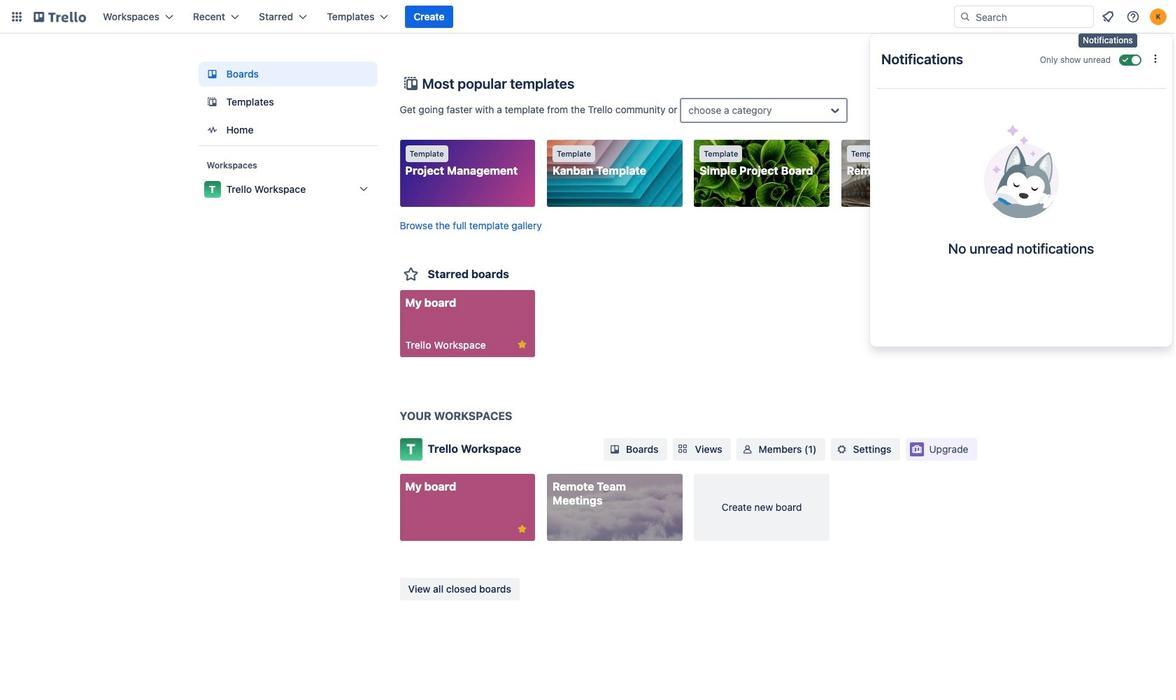 Task type: locate. For each thing, give the bounding box(es) containing it.
click to unstar this board. it will be removed from your starred list. image
[[516, 338, 528, 351]]

sm image
[[608, 443, 622, 457], [835, 443, 849, 457]]

kendallparks02 (kendallparks02) image
[[1150, 8, 1167, 25]]

template board image
[[204, 94, 221, 111]]

back to home image
[[34, 6, 86, 28]]

1 horizontal spatial sm image
[[835, 443, 849, 457]]

0 horizontal spatial sm image
[[608, 443, 622, 457]]

1 sm image from the left
[[608, 443, 622, 457]]

taco image
[[984, 125, 1059, 218]]

board image
[[204, 66, 221, 83]]

0 notifications image
[[1100, 8, 1117, 25]]

sm image
[[741, 443, 755, 457]]

tooltip
[[1079, 34, 1137, 47]]



Task type: describe. For each thing, give the bounding box(es) containing it.
Search field
[[971, 7, 1094, 27]]

open information menu image
[[1126, 10, 1140, 24]]

click to unstar this board. it will be removed from your starred list. image
[[516, 523, 528, 536]]

search image
[[960, 11, 971, 22]]

home image
[[204, 122, 221, 139]]

primary element
[[0, 0, 1175, 34]]

2 sm image from the left
[[835, 443, 849, 457]]



Task type: vqa. For each thing, say whether or not it's contained in the screenshot.
'team' within the Team Health Monitor by Atlassian Team Playbook Assess your team against the eight attributes most commonly found among healthy teams.
no



